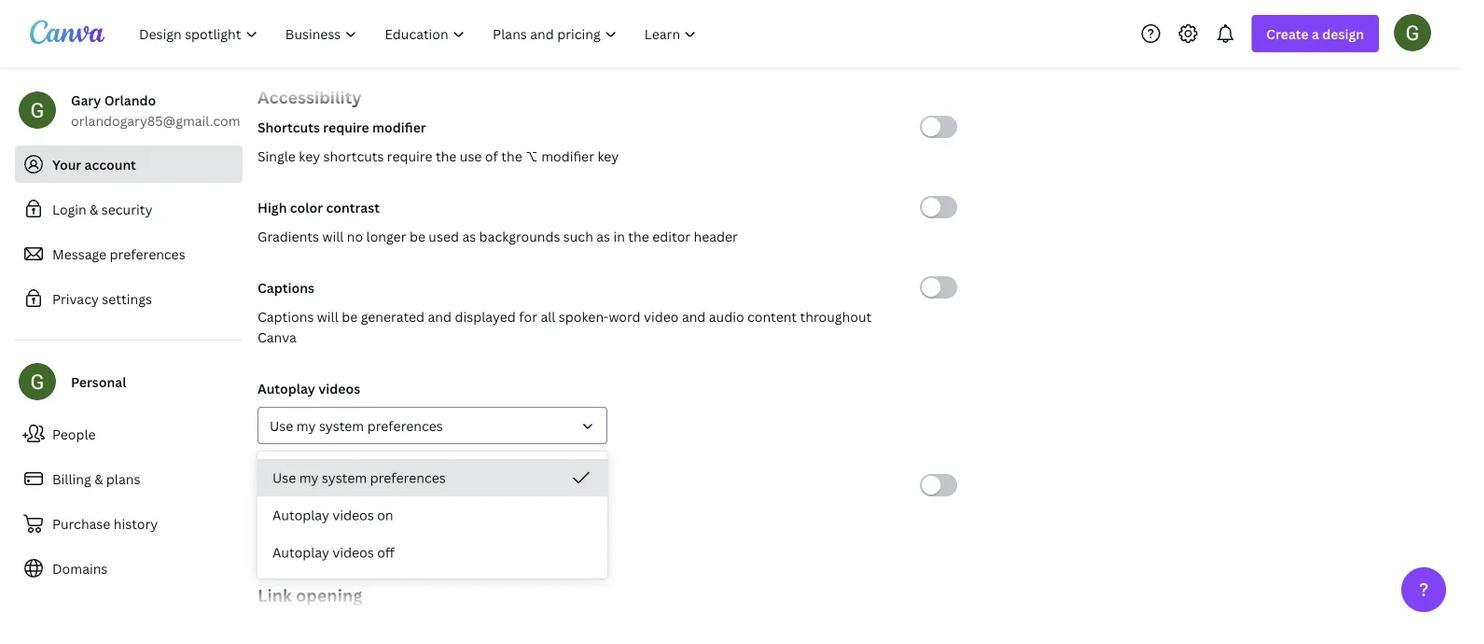 Task type: describe. For each thing, give the bounding box(es) containing it.
billing & plans
[[52, 470, 140, 488]]

top level navigation element
[[127, 15, 713, 52]]

video
[[644, 308, 679, 325]]

time
[[489, 477, 518, 494]]

shortcuts
[[258, 118, 320, 136]]

gary orlando image
[[1395, 14, 1432, 51]]

use my system preferences inside button
[[273, 469, 446, 487]]

no
[[347, 227, 363, 245]]

link opening
[[258, 584, 363, 607]]

orlando
[[104, 91, 156, 109]]

videos for autoplay videos off
[[333, 544, 374, 561]]

system inside button
[[322, 469, 367, 487]]

personal
[[71, 373, 126, 391]]

autoplay videos off option
[[258, 534, 608, 571]]

⌥
[[526, 147, 538, 165]]

privacy
[[52, 290, 99, 308]]

link
[[258, 584, 292, 607]]

use my system preferences button
[[258, 459, 608, 497]]

2 as from the left
[[597, 227, 611, 245]]

editor
[[653, 227, 691, 245]]

captions will be generated and displayed for all spoken-word video and audio content throughout canva
[[258, 308, 872, 346]]

single
[[258, 147, 296, 165]]

history
[[114, 515, 158, 533]]

videos for autoplay videos
[[319, 379, 360, 397]]

spoken-
[[559, 308, 609, 325]]

domains link
[[15, 550, 243, 587]]

my inside button
[[297, 417, 316, 435]]

autoplay videos
[[258, 379, 360, 397]]

used
[[429, 227, 459, 245]]

account
[[85, 155, 136, 173]]

gradients
[[258, 227, 319, 245]]

videos for autoplay videos on
[[333, 506, 374, 524]]

1 vertical spatial screen
[[279, 505, 321, 523]]

will for no
[[322, 227, 344, 245]]

login & security
[[52, 200, 153, 218]]

accessibility
[[258, 85, 362, 108]]

be inside captions will be generated and displayed for all spoken-word video and audio content throughout canva
[[342, 308, 358, 325]]

in
[[614, 227, 625, 245]]

0 vertical spatial require
[[323, 118, 369, 136]]

purchase history link
[[15, 505, 243, 542]]

a
[[1313, 25, 1320, 42]]

billing
[[52, 470, 91, 488]]

throughout
[[801, 308, 872, 325]]

opening
[[296, 584, 363, 607]]

message
[[382, 477, 437, 494]]

orlandogary85@gmail.com
[[71, 112, 240, 129]]

2 horizontal spatial the
[[629, 227, 649, 245]]

2 key from the left
[[598, 147, 619, 165]]

shortcuts
[[324, 147, 384, 165]]

preferences inside button
[[367, 417, 443, 435]]

list box containing use my system preferences
[[258, 459, 608, 571]]

high color contrast
[[258, 198, 380, 216]]

content
[[748, 308, 797, 325]]

increase on-screen message display time
[[258, 477, 518, 494]]

people link
[[15, 415, 243, 453]]

domains
[[52, 560, 108, 577]]

displayed
[[455, 308, 516, 325]]

& for billing
[[94, 470, 103, 488]]

use
[[460, 147, 482, 165]]

use my system preferences inside button
[[270, 417, 443, 435]]

display
[[440, 477, 486, 494]]

stay
[[413, 505, 440, 523]]

Use my system preferences button
[[258, 407, 608, 444]]

header
[[694, 227, 738, 245]]

audio
[[709, 308, 745, 325]]

message preferences link
[[15, 235, 243, 273]]

1 key from the left
[[299, 147, 320, 165]]

will for be
[[317, 308, 339, 325]]

backgrounds
[[479, 227, 560, 245]]

increase
[[258, 477, 312, 494]]

use inside button
[[273, 469, 296, 487]]

your
[[52, 155, 81, 173]]

billing & plans link
[[15, 460, 243, 498]]

0 vertical spatial preferences
[[110, 245, 185, 263]]

privacy settings link
[[15, 280, 243, 317]]



Task type: vqa. For each thing, say whether or not it's contained in the screenshot.
'landing'
no



Task type: locate. For each thing, give the bounding box(es) containing it.
gary orlando orlandogary85@gmail.com
[[71, 91, 240, 129]]

captions for captions
[[258, 279, 315, 296]]

2 captions from the top
[[258, 308, 314, 325]]

be
[[410, 227, 426, 245], [342, 308, 358, 325]]

1 vertical spatial use
[[273, 469, 296, 487]]

plans
[[106, 470, 140, 488]]

&
[[90, 200, 98, 218], [94, 470, 103, 488]]

all
[[541, 308, 556, 325]]

autoplay for autoplay videos
[[258, 379, 315, 397]]

0 horizontal spatial longer
[[366, 227, 407, 245]]

1 as from the left
[[462, 227, 476, 245]]

0 vertical spatial use my system preferences
[[270, 417, 443, 435]]

preferences up privacy settings 'link'
[[110, 245, 185, 263]]

shortcuts require modifier
[[258, 118, 426, 136]]

use down autoplay videos
[[270, 417, 293, 435]]

list box
[[258, 459, 608, 571]]

autoplay up 'link opening'
[[273, 544, 329, 561]]

will left stay
[[389, 505, 410, 523]]

purchase
[[52, 515, 111, 533]]

autoplay down increase
[[273, 506, 329, 524]]

1 vertical spatial use my system preferences
[[273, 469, 446, 487]]

videos
[[319, 379, 360, 397], [333, 506, 374, 524], [333, 544, 374, 561]]

1 horizontal spatial the
[[502, 147, 523, 165]]

0 vertical spatial &
[[90, 200, 98, 218]]

on
[[377, 506, 394, 524]]

system
[[319, 417, 364, 435], [322, 469, 367, 487]]

generated
[[361, 308, 425, 325]]

0 horizontal spatial the
[[436, 147, 457, 165]]

screen
[[336, 477, 379, 494], [279, 505, 321, 523]]

canva
[[258, 328, 297, 346]]

use up on
[[273, 469, 296, 487]]

0 vertical spatial will
[[322, 227, 344, 245]]

0 vertical spatial videos
[[319, 379, 360, 397]]

word
[[609, 308, 641, 325]]

1 vertical spatial videos
[[333, 506, 374, 524]]

1 captions from the top
[[258, 279, 315, 296]]

videos inside button
[[333, 506, 374, 524]]

autoplay for autoplay videos off
[[273, 544, 329, 561]]

use inside button
[[270, 417, 293, 435]]

screen up messages
[[336, 477, 379, 494]]

1 and from the left
[[428, 308, 452, 325]]

autoplay videos on
[[273, 506, 394, 524]]

0 horizontal spatial and
[[428, 308, 452, 325]]

will left no
[[322, 227, 344, 245]]

off
[[377, 544, 395, 561]]

1 vertical spatial longer
[[443, 505, 483, 523]]

screen down increase
[[279, 505, 321, 523]]

0 horizontal spatial modifier
[[373, 118, 426, 136]]

login
[[52, 200, 87, 218]]

0 horizontal spatial key
[[299, 147, 320, 165]]

will left the generated
[[317, 308, 339, 325]]

purchase history
[[52, 515, 158, 533]]

0 vertical spatial longer
[[366, 227, 407, 245]]

autoplay for autoplay videos on
[[273, 506, 329, 524]]

1 vertical spatial my
[[299, 469, 319, 487]]

& for login
[[90, 200, 98, 218]]

the right the "in"
[[629, 227, 649, 245]]

the left use
[[436, 147, 457, 165]]

require right shortcuts
[[387, 147, 433, 165]]

0 vertical spatial my
[[297, 417, 316, 435]]

1 vertical spatial captions
[[258, 308, 314, 325]]

captions for captions will be generated and displayed for all spoken-word video and audio content throughout canva
[[258, 308, 314, 325]]

captions inside captions will be generated and displayed for all spoken-word video and audio content throughout canva
[[258, 308, 314, 325]]

people
[[52, 425, 96, 443]]

my
[[297, 417, 316, 435], [299, 469, 319, 487]]

gary
[[71, 91, 101, 109]]

1 horizontal spatial screen
[[336, 477, 379, 494]]

design
[[1323, 25, 1365, 42]]

create a design button
[[1252, 15, 1380, 52]]

2 vertical spatial autoplay
[[273, 544, 329, 561]]

0 vertical spatial captions
[[258, 279, 315, 296]]

use my system preferences option
[[258, 459, 608, 497]]

longer right no
[[366, 227, 407, 245]]

and left displayed
[[428, 308, 452, 325]]

login & security link
[[15, 190, 243, 228]]

modifier right ⌥
[[542, 147, 595, 165]]

as left the "in"
[[597, 227, 611, 245]]

1 vertical spatial system
[[322, 469, 367, 487]]

1 horizontal spatial key
[[598, 147, 619, 165]]

autoplay inside button
[[273, 506, 329, 524]]

on screen messages will stay longer before dismissing
[[258, 505, 597, 523]]

key right single
[[299, 147, 320, 165]]

on-
[[315, 477, 336, 494]]

use my system preferences up messages
[[273, 469, 446, 487]]

0 horizontal spatial require
[[323, 118, 369, 136]]

use
[[270, 417, 293, 435], [273, 469, 296, 487]]

use my system preferences
[[270, 417, 443, 435], [273, 469, 446, 487]]

0 vertical spatial autoplay
[[258, 379, 315, 397]]

contrast
[[326, 198, 380, 216]]

your account link
[[15, 146, 243, 183]]

0 vertical spatial system
[[319, 417, 364, 435]]

preferences up use my system preferences button
[[367, 417, 443, 435]]

for
[[519, 308, 538, 325]]

2 vertical spatial will
[[389, 505, 410, 523]]

autoplay videos off
[[273, 544, 395, 561]]

1 vertical spatial require
[[387, 147, 433, 165]]

my up autoplay videos on on the left of the page
[[299, 469, 319, 487]]

0 vertical spatial be
[[410, 227, 426, 245]]

and
[[428, 308, 452, 325], [682, 308, 706, 325]]

1 vertical spatial will
[[317, 308, 339, 325]]

settings
[[102, 290, 152, 308]]

1 horizontal spatial longer
[[443, 505, 483, 523]]

1 horizontal spatial be
[[410, 227, 426, 245]]

such
[[564, 227, 594, 245]]

autoplay videos off button
[[258, 534, 608, 571]]

dismissing
[[531, 505, 597, 523]]

0 vertical spatial screen
[[336, 477, 379, 494]]

1 horizontal spatial and
[[682, 308, 706, 325]]

2 vertical spatial videos
[[333, 544, 374, 561]]

1 vertical spatial be
[[342, 308, 358, 325]]

require up shortcuts
[[323, 118, 369, 136]]

on
[[258, 505, 276, 523]]

high
[[258, 198, 287, 216]]

as
[[462, 227, 476, 245], [597, 227, 611, 245]]

videos inside button
[[333, 544, 374, 561]]

message
[[52, 245, 106, 263]]

modifier up single key shortcuts require the use of the ⌥ modifier key
[[373, 118, 426, 136]]

1 horizontal spatial modifier
[[542, 147, 595, 165]]

my inside button
[[299, 469, 319, 487]]

security
[[102, 200, 153, 218]]

will
[[322, 227, 344, 245], [317, 308, 339, 325], [389, 505, 410, 523]]

autoplay
[[258, 379, 315, 397], [273, 506, 329, 524], [273, 544, 329, 561]]

0 horizontal spatial screen
[[279, 505, 321, 523]]

2 vertical spatial preferences
[[370, 469, 446, 487]]

preferences inside button
[[370, 469, 446, 487]]

longer down display
[[443, 505, 483, 523]]

key right ⌥
[[598, 147, 619, 165]]

key
[[299, 147, 320, 165], [598, 147, 619, 165]]

create
[[1267, 25, 1309, 42]]

0 vertical spatial modifier
[[373, 118, 426, 136]]

messages
[[325, 505, 385, 523]]

as right used
[[462, 227, 476, 245]]

autoplay videos on option
[[258, 497, 608, 534]]

& left plans
[[94, 470, 103, 488]]

color
[[290, 198, 323, 216]]

1 vertical spatial &
[[94, 470, 103, 488]]

single key shortcuts require the use of the ⌥ modifier key
[[258, 147, 619, 165]]

captions
[[258, 279, 315, 296], [258, 308, 314, 325]]

0 horizontal spatial as
[[462, 227, 476, 245]]

1 vertical spatial autoplay
[[273, 506, 329, 524]]

1 vertical spatial modifier
[[542, 147, 595, 165]]

& right login
[[90, 200, 98, 218]]

1 horizontal spatial as
[[597, 227, 611, 245]]

preferences
[[110, 245, 185, 263], [367, 417, 443, 435], [370, 469, 446, 487]]

1 vertical spatial preferences
[[367, 417, 443, 435]]

use my system preferences down autoplay videos
[[270, 417, 443, 435]]

of
[[485, 147, 498, 165]]

before
[[486, 505, 528, 523]]

0 vertical spatial use
[[270, 417, 293, 435]]

my down autoplay videos
[[297, 417, 316, 435]]

the left ⌥
[[502, 147, 523, 165]]

autoplay down canva
[[258, 379, 315, 397]]

privacy settings
[[52, 290, 152, 308]]

modifier
[[373, 118, 426, 136], [542, 147, 595, 165]]

message preferences
[[52, 245, 185, 263]]

will inside captions will be generated and displayed for all spoken-word video and audio content throughout canva
[[317, 308, 339, 325]]

0 horizontal spatial be
[[342, 308, 358, 325]]

and right video
[[682, 308, 706, 325]]

system inside button
[[319, 417, 364, 435]]

your account
[[52, 155, 136, 173]]

autoplay videos on button
[[258, 497, 608, 534]]

be left used
[[410, 227, 426, 245]]

gradients will no longer be used as backgrounds such as in the editor header
[[258, 227, 738, 245]]

preferences up stay
[[370, 469, 446, 487]]

autoplay inside button
[[273, 544, 329, 561]]

be left the generated
[[342, 308, 358, 325]]

2 and from the left
[[682, 308, 706, 325]]

1 horizontal spatial require
[[387, 147, 433, 165]]

create a design
[[1267, 25, 1365, 42]]

system up messages
[[322, 469, 367, 487]]

system down autoplay videos
[[319, 417, 364, 435]]



